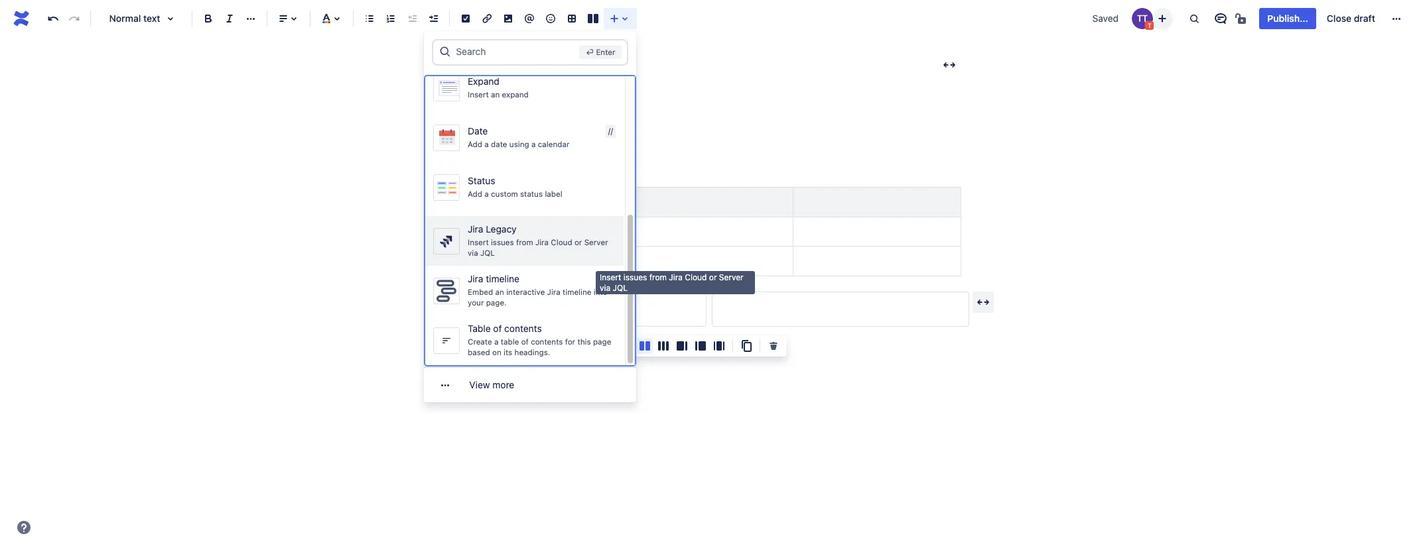 Task type: vqa. For each thing, say whether or not it's contained in the screenshot.
date
yes



Task type: locate. For each thing, give the bounding box(es) containing it.
left sidebar image
[[693, 338, 709, 354]]

on
[[493, 348, 502, 357]]

this
[[578, 337, 591, 346]]

Main content area, start typing to enter text. text field
[[449, 153, 969, 327]]

outdent ⇧tab image
[[404, 11, 420, 27]]

cloud
[[551, 238, 573, 247], [685, 273, 707, 283]]

1 horizontal spatial issues
[[624, 273, 647, 283]]

of up headings. in the bottom of the page
[[522, 337, 529, 346]]

custom
[[491, 190, 518, 198]]

confluence image
[[11, 8, 32, 29]]

or inside jira legacy insert issues from jira cloud or server via jql
[[575, 238, 582, 247]]

table
[[501, 337, 519, 346]]

interactive
[[507, 288, 545, 296]]

server
[[585, 238, 608, 247], [719, 273, 744, 283]]

0 horizontal spatial or
[[575, 238, 582, 247]]

from
[[516, 238, 534, 247], [649, 273, 667, 283]]

insert inside jira legacy insert issues from jira cloud or server via jql
[[468, 238, 489, 247]]

an down expand
[[491, 90, 500, 99]]

find and replace image
[[1187, 11, 1203, 27]]

0 vertical spatial via
[[468, 249, 479, 257]]

add image, video, or file image
[[500, 11, 516, 27]]

page
[[593, 337, 612, 346]]

normal text button
[[96, 4, 186, 33]]

add left header
[[571, 82, 589, 94]]

normal
[[109, 13, 141, 24]]

align left image
[[275, 11, 291, 27]]

0 horizontal spatial via
[[468, 249, 479, 257]]

emoji image
[[543, 11, 559, 27]]

2 vertical spatial insert
[[600, 273, 621, 283]]

1 horizontal spatial cloud
[[685, 273, 707, 283]]

0 vertical spatial server
[[585, 238, 608, 247]]

add header image button
[[550, 80, 659, 96]]

add down "date"
[[468, 140, 483, 149]]

1 vertical spatial contents
[[531, 337, 563, 346]]

0 vertical spatial issues
[[491, 238, 514, 247]]

publish...
[[1268, 13, 1308, 24]]

bold ⌘b image
[[200, 11, 216, 27]]

0 horizontal spatial of
[[494, 323, 502, 334]]

issues inside insert issues from jira cloud or server via jql
[[624, 273, 647, 283]]

insert down legacy
[[468, 238, 489, 247]]

1 vertical spatial jql
[[613, 283, 628, 293]]

1 vertical spatial add
[[468, 140, 483, 149]]

an inside jira timeline embed an interactive jira timeline into your page.
[[496, 288, 504, 296]]

or
[[575, 238, 582, 247], [709, 273, 717, 283]]

contents up table on the bottom
[[505, 323, 542, 334]]

1 vertical spatial or
[[709, 273, 717, 283]]

0 vertical spatial cloud
[[551, 238, 573, 247]]

0 horizontal spatial from
[[516, 238, 534, 247]]

1 vertical spatial insert
[[468, 238, 489, 247]]

turtle
[[500, 59, 525, 70]]

0 vertical spatial insert
[[468, 90, 489, 99]]

1 vertical spatial from
[[649, 273, 667, 283]]

insert
[[468, 90, 489, 99], [468, 238, 489, 247], [600, 273, 621, 283]]

of
[[494, 323, 502, 334], [522, 337, 529, 346]]

insert up into
[[600, 273, 621, 283]]

add
[[571, 82, 589, 94], [468, 140, 483, 149], [468, 190, 483, 198]]

table of contents create a table of contents for this page based on its headings.
[[468, 323, 612, 357]]

0 horizontal spatial timeline
[[486, 273, 520, 285]]

via inside insert issues from jira cloud or server via jql
[[600, 283, 611, 293]]

terry turtle image
[[1132, 8, 1154, 29]]

add inside status add a custom status label
[[468, 190, 483, 198]]

1 vertical spatial server
[[719, 273, 744, 283]]

via
[[468, 249, 479, 257], [600, 283, 611, 293]]

0 horizontal spatial server
[[585, 238, 608, 247]]

table image
[[564, 11, 580, 27]]

insert inside the expand insert an expand
[[468, 90, 489, 99]]

issues inside jira legacy insert issues from jira cloud or server via jql
[[491, 238, 514, 247]]

publish... button
[[1260, 8, 1316, 29]]

jql
[[481, 249, 495, 257], [613, 283, 628, 293]]

1 horizontal spatial from
[[649, 273, 667, 283]]

redo ⌘⇧z image
[[66, 11, 82, 27]]

2 vertical spatial add
[[468, 190, 483, 198]]

saved
[[1093, 13, 1119, 24]]

cloud inside insert issues from jira cloud or server via jql
[[685, 273, 707, 283]]

an up page.
[[496, 288, 504, 296]]

more formatting image
[[243, 11, 259, 27]]

add a date using a calendar
[[468, 140, 570, 149]]

insert down expand
[[468, 90, 489, 99]]

a
[[485, 140, 489, 149], [532, 140, 536, 149], [485, 190, 489, 198], [495, 337, 499, 346]]

of up table on the bottom
[[494, 323, 502, 334]]

0 horizontal spatial issues
[[491, 238, 514, 247]]

0 horizontal spatial jql
[[481, 249, 495, 257]]

1 vertical spatial issues
[[624, 273, 647, 283]]

1 vertical spatial timeline
[[563, 288, 592, 296]]

1 horizontal spatial via
[[600, 283, 611, 293]]

page.
[[486, 299, 507, 307]]

timeline
[[486, 273, 520, 285], [563, 288, 592, 296]]

into
[[594, 288, 608, 296]]

a inside the table of contents create a table of contents for this page based on its headings.
[[495, 337, 499, 346]]

add inside button
[[571, 82, 589, 94]]

1 vertical spatial via
[[600, 283, 611, 293]]

numbered list ⌘⇧7 image
[[383, 11, 399, 27]]

contents
[[505, 323, 542, 334], [531, 337, 563, 346]]

a down status
[[485, 190, 489, 198]]

terry
[[475, 59, 497, 70]]

action item image
[[458, 11, 474, 27]]

contents up headings. in the bottom of the page
[[531, 337, 563, 346]]

an inside the expand insert an expand
[[491, 90, 500, 99]]

using
[[510, 140, 530, 149]]

0 vertical spatial timeline
[[486, 273, 520, 285]]

add for add a date using a calendar
[[468, 140, 483, 149]]

make page full-width image
[[941, 57, 957, 73]]

issues
[[491, 238, 514, 247], [624, 273, 647, 283]]

jql right into
[[613, 283, 628, 293]]

mention image
[[522, 11, 537, 27]]

draft
[[1354, 13, 1376, 24]]

image
[[624, 82, 651, 94]]

jql inside insert issues from jira cloud or server via jql
[[613, 283, 628, 293]]

text
[[143, 13, 160, 24]]

indent tab image
[[425, 11, 441, 27]]

1 horizontal spatial jql
[[613, 283, 628, 293]]

0 vertical spatial jql
[[481, 249, 495, 257]]

0 horizontal spatial cloud
[[551, 238, 573, 247]]

overview
[[591, 59, 631, 70]]

a up on
[[495, 337, 499, 346]]

jql down legacy
[[481, 249, 495, 257]]

legacy
[[486, 224, 517, 235]]

1 horizontal spatial or
[[709, 273, 717, 283]]

⏎
[[586, 48, 594, 56]]

0 vertical spatial an
[[491, 90, 500, 99]]

via up page
[[600, 283, 611, 293]]

three columns with sidebars image
[[711, 338, 727, 354]]

close draft
[[1327, 13, 1376, 24]]

more image
[[1389, 11, 1405, 27]]

add down status
[[468, 190, 483, 198]]

0 vertical spatial add
[[571, 82, 589, 94]]

0 vertical spatial or
[[575, 238, 582, 247]]

timeline up page.
[[486, 273, 520, 285]]

more
[[493, 380, 514, 391]]

an
[[491, 90, 500, 99], [496, 288, 504, 296]]

jql inside jira legacy insert issues from jira cloud or server via jql
[[481, 249, 495, 257]]

timeline left into
[[563, 288, 592, 296]]

via up 'embed'
[[468, 249, 479, 257]]

1 horizontal spatial server
[[719, 273, 744, 283]]

1 horizontal spatial timeline
[[563, 288, 592, 296]]

three columns image
[[656, 338, 672, 354]]

0 vertical spatial from
[[516, 238, 534, 247]]

jira timeline embed an interactive jira timeline into your page.
[[468, 273, 608, 307]]

close draft button
[[1319, 8, 1384, 29]]

jira
[[468, 224, 484, 235], [536, 238, 549, 247], [669, 273, 683, 283], [468, 273, 484, 285], [547, 288, 561, 296]]

expand
[[468, 76, 500, 87]]

two columns image
[[637, 338, 653, 354]]

1 vertical spatial an
[[496, 288, 504, 296]]

1 horizontal spatial of
[[522, 337, 529, 346]]

0 vertical spatial contents
[[505, 323, 542, 334]]

1 vertical spatial cloud
[[685, 273, 707, 283]]



Task type: describe. For each thing, give the bounding box(es) containing it.
status
[[468, 175, 496, 186]]

date
[[491, 140, 508, 149]]

a right using
[[532, 140, 536, 149]]

expand
[[502, 90, 529, 99]]

embed
[[468, 288, 493, 296]]

insert inside insert issues from jira cloud or server via jql
[[600, 273, 621, 283]]

overview link
[[591, 57, 631, 73]]

enter
[[596, 48, 615, 56]]

server inside jira legacy insert issues from jira cloud or server via jql
[[585, 238, 608, 247]]

italic ⌘i image
[[222, 11, 238, 27]]

expand insert an expand
[[468, 76, 529, 99]]

view more
[[469, 380, 514, 391]]

terry turtle link
[[475, 57, 525, 73]]

for
[[565, 337, 576, 346]]

add for add header image
[[571, 82, 589, 94]]

from inside jira legacy insert issues from jira cloud or server via jql
[[516, 238, 534, 247]]

from inside insert issues from jira cloud or server via jql
[[649, 273, 667, 283]]

a left date
[[485, 140, 489, 149]]

headings.
[[515, 348, 551, 357]]

0 vertical spatial of
[[494, 323, 502, 334]]

help image
[[16, 520, 32, 536]]

label
[[545, 190, 563, 198]]

Give this page a title text field
[[485, 104, 961, 125]]

undo ⌘z image
[[45, 11, 61, 27]]

no restrictions image
[[1234, 11, 1250, 27]]

go wide image
[[975, 295, 991, 311]]

close
[[1327, 13, 1352, 24]]

status add a custom status label
[[468, 175, 563, 198]]

server inside insert issues from jira cloud or server via jql
[[719, 273, 744, 283]]

insert issues from jira cloud or server via jql
[[600, 273, 744, 293]]

content link
[[541, 57, 575, 73]]

a inside status add a custom status label
[[485, 190, 489, 198]]

its
[[504, 348, 513, 357]]

via inside jira legacy insert issues from jira cloud or server via jql
[[468, 249, 479, 257]]

date
[[468, 125, 488, 137]]

⏎ enter
[[586, 48, 615, 56]]

jira inside insert issues from jira cloud or server via jql
[[669, 273, 683, 283]]

calendar
[[538, 140, 570, 149]]

table
[[468, 323, 491, 334]]

header
[[591, 82, 622, 94]]

normal text
[[109, 13, 160, 24]]

layouts image
[[585, 11, 601, 27]]

insert issues from jira cloud or server via jql tooltip
[[596, 271, 755, 295]]

remove image
[[766, 338, 782, 354]]

advanced search image
[[439, 45, 452, 58]]

view more button
[[424, 372, 637, 399]]

link image
[[479, 11, 495, 27]]

jira legacy insert issues from jira cloud or server via jql
[[468, 224, 608, 257]]

search field
[[456, 39, 574, 63]]

status
[[521, 190, 543, 198]]

create
[[468, 337, 492, 346]]

bullet list ⌘⇧8 image
[[362, 11, 378, 27]]

move this page image
[[460, 60, 470, 70]]

add header image
[[571, 82, 651, 94]]

invite to edit image
[[1155, 10, 1171, 26]]

or inside insert issues from jira cloud or server via jql
[[709, 273, 717, 283]]

comment icon image
[[1213, 11, 1229, 27]]

1 vertical spatial of
[[522, 337, 529, 346]]

based
[[468, 348, 490, 357]]

view
[[469, 380, 490, 391]]

content
[[541, 59, 575, 70]]

confluence image
[[11, 8, 32, 29]]

copy image
[[739, 338, 754, 354]]

terry turtle
[[475, 59, 525, 70]]

your
[[468, 299, 484, 307]]

//
[[609, 127, 613, 135]]

right sidebar image
[[674, 338, 690, 354]]

cloud inside jira legacy insert issues from jira cloud or server via jql
[[551, 238, 573, 247]]



